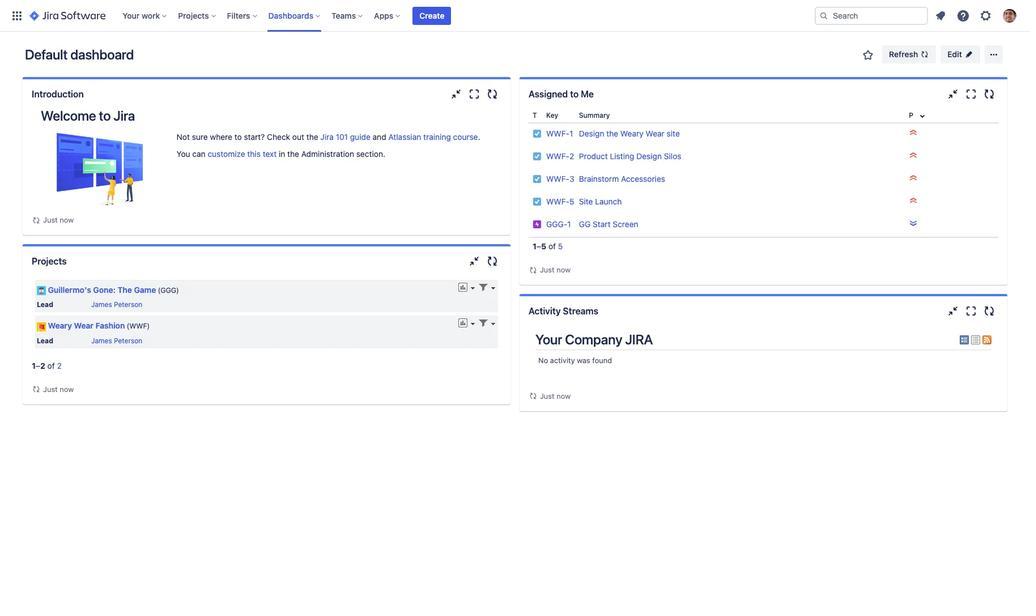 Task type: describe. For each thing, give the bounding box(es) containing it.
james peterson for fashion
[[91, 337, 142, 345]]

customize this text link
[[208, 149, 277, 159]]

me
[[581, 89, 594, 99]]

weary inside assigned to me region
[[621, 129, 644, 138]]

refresh
[[890, 49, 919, 59]]

just for introduction
[[43, 215, 58, 225]]

t
[[533, 111, 537, 120]]

course
[[453, 132, 478, 142]]

just for projects
[[43, 385, 58, 394]]

gg
[[579, 219, 591, 229]]

highest image for accessories
[[910, 173, 919, 183]]

– for assigned to me
[[537, 242, 541, 251]]

2 horizontal spatial 5
[[570, 197, 575, 206]]

not sure where to start? check out the jira 101 guide and atlassian training course .
[[177, 132, 481, 142]]

was
[[577, 356, 591, 365]]

edit
[[948, 49, 963, 59]]

wwf-2 product listing design silos
[[547, 151, 682, 161]]

1 horizontal spatial 5
[[558, 242, 563, 251]]

minimize activity streams image
[[947, 304, 960, 318]]

projects inside projects dropdown button
[[178, 10, 209, 20]]

highest image for launch
[[910, 196, 919, 205]]

streams
[[563, 306, 599, 316]]

more dashboard actions image
[[988, 48, 1001, 61]]

wwf- for 1
[[547, 129, 570, 138]]

refresh projects image
[[486, 255, 499, 268]]

banner containing your work
[[0, 0, 1031, 32]]

refresh assigned to me image
[[983, 87, 997, 101]]

the inside assigned to me region
[[607, 129, 619, 138]]

just now for assigned to me
[[540, 265, 571, 274]]

edit link
[[941, 45, 981, 63]]

atlassian
[[389, 132, 421, 142]]

the
[[118, 285, 132, 295]]

peterson for fashion
[[114, 337, 142, 345]]

silos
[[664, 151, 682, 161]]

now for introduction
[[60, 215, 74, 225]]

game
[[134, 285, 156, 295]]

where
[[210, 132, 232, 142]]

filters
[[227, 10, 250, 20]]

your work button
[[119, 7, 171, 25]]

product
[[579, 151, 608, 161]]

filters button
[[224, 7, 262, 25]]

apps
[[374, 10, 394, 20]]

wwf-1
[[547, 129, 573, 138]]

highest image
[[910, 151, 919, 160]]

customize
[[208, 149, 245, 159]]

wwf- for 5
[[547, 197, 570, 206]]

james for wear
[[91, 337, 112, 345]]

p
[[910, 111, 914, 120]]

welcome to jira
[[41, 108, 135, 124]]

1 horizontal spatial 2
[[57, 361, 62, 371]]

wwf-5 link
[[547, 197, 575, 206]]

lead for guillermo's gone: the game
[[37, 301, 53, 309]]

wwf- for 3
[[547, 174, 570, 184]]

activity
[[529, 306, 561, 316]]

site launch link
[[579, 197, 622, 206]]

– for projects
[[36, 361, 40, 371]]

in
[[279, 149, 285, 159]]

1 horizontal spatial the
[[307, 132, 318, 142]]

0 horizontal spatial the
[[288, 149, 299, 159]]

gg start screen link
[[579, 219, 639, 229]]

lead for weary wear fashion
[[37, 337, 53, 345]]

minimize assigned to me image
[[947, 87, 960, 101]]

refresh image
[[921, 50, 930, 59]]

task image for wwf-3
[[533, 175, 542, 184]]

0 horizontal spatial 5
[[541, 242, 547, 251]]

settings image
[[980, 9, 993, 22]]

to for jira
[[99, 108, 111, 124]]

company
[[565, 332, 623, 348]]

your for your company jira
[[536, 332, 563, 348]]

check
[[267, 132, 290, 142]]

work
[[142, 10, 160, 20]]

primary element
[[7, 0, 815, 31]]

guide
[[350, 132, 371, 142]]

1 – 2 of 2
[[32, 361, 62, 371]]

an arrow curved in a circular way on the button that refreshes the dashboard image for assigned
[[529, 266, 538, 275]]

just now for activity streams
[[540, 392, 571, 401]]

screen
[[613, 219, 639, 229]]

an arrow curved in a circular way on the button that refreshes the dashboard image for introduction
[[32, 216, 41, 225]]

james peterson for the
[[91, 301, 142, 309]]

weary wear fashion (wwf)
[[48, 321, 150, 331]]

task image for wwf-2
[[533, 152, 542, 161]]

dashboard
[[70, 46, 134, 62]]

fashion
[[96, 321, 125, 331]]

sure
[[192, 132, 208, 142]]

teams
[[332, 10, 356, 20]]

assigned to me region
[[529, 109, 999, 276]]

your profile and settings image
[[1004, 9, 1017, 22]]

create button
[[413, 7, 452, 25]]

3
[[570, 174, 575, 184]]

task image for wwf-5
[[533, 197, 542, 206]]

apps button
[[371, 7, 405, 25]]

ggg-
[[547, 219, 568, 229]]

weary wear fashion link
[[48, 321, 125, 331]]

jira
[[626, 332, 653, 348]]

your for your work
[[123, 10, 140, 20]]

can
[[192, 149, 206, 159]]

james peterson link for fashion
[[91, 337, 142, 345]]

101
[[336, 132, 348, 142]]

atlassian training course link
[[389, 132, 478, 142]]

default
[[25, 46, 68, 62]]

guillermo's
[[48, 285, 91, 295]]

found
[[593, 356, 612, 365]]

wwf- for 2
[[547, 151, 570, 161]]

.
[[478, 132, 481, 142]]

1 vertical spatial projects
[[32, 256, 67, 266]]

to for me
[[570, 89, 579, 99]]

guillermo's gone: the game link
[[48, 285, 156, 295]]

refresh introduction image
[[486, 87, 499, 101]]

design the weary wear site link
[[579, 129, 680, 138]]

gone:
[[93, 285, 116, 295]]

maximize activity streams image
[[965, 304, 979, 318]]



Task type: locate. For each thing, give the bounding box(es) containing it.
task image
[[533, 129, 542, 138], [533, 152, 542, 161], [533, 175, 542, 184], [533, 197, 542, 206]]

projects button
[[175, 7, 220, 25]]

just now for introduction
[[43, 215, 74, 225]]

jira software image
[[29, 9, 106, 22], [29, 9, 106, 22]]

the up wwf-2 product listing design silos
[[607, 129, 619, 138]]

out
[[292, 132, 304, 142]]

1 highest image from the top
[[910, 128, 919, 137]]

1 inside the projects region
[[32, 361, 36, 371]]

2 lead from the top
[[37, 337, 53, 345]]

launch
[[595, 197, 622, 206]]

welcome
[[41, 108, 96, 124]]

gg start screen
[[579, 219, 639, 229]]

weary inside the projects region
[[48, 321, 72, 331]]

highest image
[[910, 128, 919, 137], [910, 173, 919, 183], [910, 196, 919, 205]]

just now inside introduction region
[[43, 215, 74, 225]]

2 left 2 link
[[40, 361, 45, 371]]

now inside assigned to me region
[[557, 265, 571, 274]]

1 vertical spatial james
[[91, 337, 112, 345]]

of for assigned to me
[[549, 242, 556, 251]]

2 inside assigned to me region
[[570, 151, 575, 161]]

1 left the gg
[[568, 219, 571, 229]]

2 an arrow curved in a circular way on the button that refreshes the dashboard image from the top
[[529, 392, 538, 401]]

0 vertical spatial highest image
[[910, 128, 919, 137]]

0 horizontal spatial 2
[[40, 361, 45, 371]]

refresh activity streams image
[[983, 304, 997, 318]]

highest image down p
[[910, 128, 919, 137]]

1 vertical spatial an arrow curved in a circular way on the button that refreshes the dashboard image
[[32, 385, 41, 394]]

just now inside the projects region
[[43, 385, 74, 394]]

wear left fashion
[[74, 321, 94, 331]]

wear inside the projects region
[[74, 321, 94, 331]]

peterson down the
[[114, 301, 142, 309]]

wwf-3 link
[[547, 174, 575, 184]]

jira 101 guide link
[[321, 132, 371, 142]]

of left 5 link
[[549, 242, 556, 251]]

5 link
[[558, 242, 563, 251]]

activity
[[550, 356, 575, 365]]

2 left product
[[570, 151, 575, 161]]

summary
[[579, 111, 610, 120]]

– left 5 link
[[537, 242, 541, 251]]

banner
[[0, 0, 1031, 32]]

3 task image from the top
[[533, 175, 542, 184]]

0 horizontal spatial –
[[36, 361, 40, 371]]

1 horizontal spatial –
[[537, 242, 541, 251]]

projects region
[[32, 276, 502, 395]]

site
[[667, 129, 680, 138]]

2 highest image from the top
[[910, 173, 919, 183]]

weary up 'product listing design silos' link
[[621, 129, 644, 138]]

dashboards button
[[265, 7, 325, 25]]

minimize introduction image
[[450, 87, 463, 101]]

training
[[424, 132, 451, 142]]

to
[[570, 89, 579, 99], [99, 108, 111, 124], [235, 132, 242, 142]]

your left work
[[123, 10, 140, 20]]

2 james peterson from the top
[[91, 337, 142, 345]]

1 vertical spatial –
[[36, 361, 40, 371]]

now inside activity streams region
[[557, 392, 571, 401]]

not
[[177, 132, 190, 142]]

wwf- down wwf-1
[[547, 151, 570, 161]]

lead up 1 – 2 of 2
[[37, 337, 53, 345]]

2 down weary wear fashion link
[[57, 361, 62, 371]]

projects right work
[[178, 10, 209, 20]]

james peterson link down fashion
[[91, 337, 142, 345]]

1 horizontal spatial of
[[549, 242, 556, 251]]

wwf-3 brainstorm accessories
[[547, 174, 666, 184]]

1 james from the top
[[91, 301, 112, 309]]

site
[[579, 197, 593, 206]]

3 highest image from the top
[[910, 196, 919, 205]]

james peterson link down the guillermo's gone: the game (ggg)
[[91, 301, 142, 309]]

task image for wwf-1
[[533, 129, 542, 138]]

jira right "welcome"
[[114, 108, 135, 124]]

activity streams region
[[529, 326, 999, 402]]

5 down ggg-1
[[558, 242, 563, 251]]

assigned
[[529, 89, 568, 99]]

2 vertical spatial highest image
[[910, 196, 919, 205]]

1 horizontal spatial design
[[637, 151, 662, 161]]

now for projects
[[60, 385, 74, 394]]

2 james from the top
[[91, 337, 112, 345]]

2 horizontal spatial the
[[607, 129, 619, 138]]

1 james peterson link from the top
[[91, 301, 142, 309]]

1 james peterson from the top
[[91, 301, 142, 309]]

start
[[593, 219, 611, 229]]

minimize projects image
[[468, 255, 481, 268]]

0 vertical spatial peterson
[[114, 301, 142, 309]]

wwf- down wwf-2 link
[[547, 174, 570, 184]]

2 link
[[57, 361, 62, 371]]

to left start?
[[235, 132, 242, 142]]

your inside activity streams region
[[536, 332, 563, 348]]

just for activity streams
[[540, 392, 555, 401]]

appswitcher icon image
[[10, 9, 24, 22]]

1 horizontal spatial jira
[[321, 132, 334, 142]]

0 vertical spatial james peterson link
[[91, 301, 142, 309]]

administration
[[302, 149, 354, 159]]

james for gone:
[[91, 301, 112, 309]]

0 vertical spatial to
[[570, 89, 579, 99]]

dashboards
[[268, 10, 314, 20]]

– inside the projects region
[[36, 361, 40, 371]]

to left 'me'
[[570, 89, 579, 99]]

2 horizontal spatial to
[[570, 89, 579, 99]]

design down "summary" on the top right of page
[[579, 129, 605, 138]]

1 peterson from the top
[[114, 301, 142, 309]]

of
[[549, 242, 556, 251], [47, 361, 55, 371]]

an arrow curved in a circular way on the button that refreshes the dashboard image for activity
[[529, 392, 538, 401]]

an arrow curved in a circular way on the button that refreshes the dashboard image for projects
[[32, 385, 41, 394]]

now
[[60, 215, 74, 225], [557, 265, 571, 274], [60, 385, 74, 394], [557, 392, 571, 401]]

james peterson link for the
[[91, 301, 142, 309]]

1 left 2 link
[[32, 361, 36, 371]]

now for activity streams
[[557, 392, 571, 401]]

1 wwf- from the top
[[547, 129, 570, 138]]

your
[[123, 10, 140, 20], [536, 332, 563, 348]]

3 wwf- from the top
[[547, 174, 570, 184]]

an arrow curved in a circular way on the button that refreshes the dashboard image
[[32, 216, 41, 225], [32, 385, 41, 394]]

maximize introduction image
[[468, 87, 481, 101]]

0 horizontal spatial your
[[123, 10, 140, 20]]

just now inside assigned to me region
[[540, 265, 571, 274]]

0 vertical spatial jira
[[114, 108, 135, 124]]

and
[[373, 132, 386, 142]]

edit icon image
[[965, 50, 974, 59]]

highest image down highest icon
[[910, 173, 919, 183]]

accessories
[[621, 174, 666, 184]]

highest image up lowest icon
[[910, 196, 919, 205]]

ggg-1
[[547, 219, 571, 229]]

2 horizontal spatial 2
[[570, 151, 575, 161]]

– inside assigned to me region
[[537, 242, 541, 251]]

wwf- up ggg-1
[[547, 197, 570, 206]]

2 peterson from the top
[[114, 337, 142, 345]]

– left 2 link
[[36, 361, 40, 371]]

0 vertical spatial an arrow curved in a circular way on the button that refreshes the dashboard image
[[529, 266, 538, 275]]

james peterson
[[91, 301, 142, 309], [91, 337, 142, 345]]

the right out
[[307, 132, 318, 142]]

2 task image from the top
[[533, 152, 542, 161]]

now inside the projects region
[[60, 385, 74, 394]]

2 james peterson link from the top
[[91, 337, 142, 345]]

no activity was found
[[539, 356, 612, 365]]

1 vertical spatial james peterson link
[[91, 337, 142, 345]]

1 vertical spatial your
[[536, 332, 563, 348]]

brainstorm accessories link
[[579, 174, 666, 184]]

(ggg)
[[158, 286, 179, 295]]

an arrow curved in a circular way on the button that refreshes the dashboard image inside the projects region
[[32, 385, 41, 394]]

peterson for the
[[114, 301, 142, 309]]

4 wwf- from the top
[[547, 197, 570, 206]]

task image down 't'
[[533, 129, 542, 138]]

you can customize this text in the administration section.
[[177, 149, 386, 159]]

1 vertical spatial to
[[99, 108, 111, 124]]

projects up guillermo's
[[32, 256, 67, 266]]

wwf-2 link
[[547, 151, 575, 161]]

0 vertical spatial –
[[537, 242, 541, 251]]

2 vertical spatial to
[[235, 132, 242, 142]]

james
[[91, 301, 112, 309], [91, 337, 112, 345]]

0 vertical spatial james peterson
[[91, 301, 142, 309]]

your work
[[123, 10, 160, 20]]

assigned to me
[[529, 89, 594, 99]]

weary
[[621, 129, 644, 138], [48, 321, 72, 331]]

just for assigned to me
[[540, 265, 555, 274]]

1 vertical spatial design
[[637, 151, 662, 161]]

james down weary wear fashion (wwf)
[[91, 337, 112, 345]]

wear inside assigned to me region
[[646, 129, 665, 138]]

now inside introduction region
[[60, 215, 74, 225]]

0 vertical spatial james
[[91, 301, 112, 309]]

the right in
[[288, 149, 299, 159]]

no
[[539, 356, 548, 365]]

1
[[570, 129, 573, 138], [568, 219, 571, 229], [533, 242, 537, 251], [32, 361, 36, 371]]

5
[[570, 197, 575, 206], [541, 242, 547, 251], [558, 242, 563, 251]]

you
[[177, 149, 190, 159]]

to right "welcome"
[[99, 108, 111, 124]]

0 horizontal spatial jira
[[114, 108, 135, 124]]

an arrow curved in a circular way on the button that refreshes the dashboard image
[[529, 266, 538, 275], [529, 392, 538, 401]]

of left 2 link
[[47, 361, 55, 371]]

search image
[[820, 11, 829, 20]]

refresh button
[[883, 45, 937, 63]]

Search field
[[815, 7, 929, 25]]

0 vertical spatial of
[[549, 242, 556, 251]]

your up no
[[536, 332, 563, 348]]

section.
[[356, 149, 386, 159]]

lead down guillermo's
[[37, 301, 53, 309]]

lead
[[37, 301, 53, 309], [37, 337, 53, 345]]

guillermo's gone: the game (ggg)
[[48, 285, 179, 295]]

james peterson link
[[91, 301, 142, 309], [91, 337, 142, 345]]

star default dashboard image
[[862, 48, 875, 62]]

of inside assigned to me region
[[549, 242, 556, 251]]

your inside "dropdown button"
[[123, 10, 140, 20]]

james down guillermo's gone: the game 'link'
[[91, 301, 112, 309]]

jira left 101
[[321, 132, 334, 142]]

1 vertical spatial wear
[[74, 321, 94, 331]]

0 vertical spatial wear
[[646, 129, 665, 138]]

1 vertical spatial lead
[[37, 337, 53, 345]]

wear left site
[[646, 129, 665, 138]]

(wwf)
[[127, 322, 150, 331]]

1 an arrow curved in a circular way on the button that refreshes the dashboard image from the top
[[32, 216, 41, 225]]

weary down guillermo's
[[48, 321, 72, 331]]

james peterson down the guillermo's gone: the game (ggg)
[[91, 301, 142, 309]]

introduction region
[[32, 108, 502, 226]]

ggg-1 link
[[547, 219, 571, 229]]

1 up wwf-2 link
[[570, 129, 573, 138]]

task image left wwf-2 link
[[533, 152, 542, 161]]

just now inside activity streams region
[[540, 392, 571, 401]]

james peterson down fashion
[[91, 337, 142, 345]]

lowest image
[[910, 219, 919, 228]]

design
[[579, 129, 605, 138], [637, 151, 662, 161]]

start?
[[244, 132, 265, 142]]

0 vertical spatial projects
[[178, 10, 209, 20]]

of inside the projects region
[[47, 361, 55, 371]]

projects
[[178, 10, 209, 20], [32, 256, 67, 266]]

0 vertical spatial weary
[[621, 129, 644, 138]]

5 left site
[[570, 197, 575, 206]]

1 – 5 of 5
[[533, 242, 563, 251]]

0 horizontal spatial wear
[[74, 321, 94, 331]]

peterson down (wwf)
[[114, 337, 142, 345]]

1 vertical spatial jira
[[321, 132, 334, 142]]

key
[[547, 111, 559, 120]]

just now for projects
[[43, 385, 74, 394]]

your company jira
[[536, 332, 653, 348]]

introduction
[[32, 89, 84, 99]]

0 horizontal spatial of
[[47, 361, 55, 371]]

default dashboard
[[25, 46, 134, 62]]

task image up epic icon
[[533, 197, 542, 206]]

wwf-1 link
[[547, 129, 573, 138]]

of for projects
[[47, 361, 55, 371]]

activity streams
[[529, 306, 599, 316]]

an arrow curved in a circular way on the button that refreshes the dashboard image inside activity streams region
[[529, 392, 538, 401]]

0 horizontal spatial projects
[[32, 256, 67, 266]]

2 wwf- from the top
[[547, 151, 570, 161]]

0 vertical spatial your
[[123, 10, 140, 20]]

1 vertical spatial peterson
[[114, 337, 142, 345]]

listing
[[610, 151, 635, 161]]

1 vertical spatial an arrow curved in a circular way on the button that refreshes the dashboard image
[[529, 392, 538, 401]]

wwf-
[[547, 129, 570, 138], [547, 151, 570, 161], [547, 174, 570, 184], [547, 197, 570, 206]]

1 an arrow curved in a circular way on the button that refreshes the dashboard image from the top
[[529, 266, 538, 275]]

0 vertical spatial lead
[[37, 301, 53, 309]]

1 horizontal spatial projects
[[178, 10, 209, 20]]

text
[[263, 149, 277, 159]]

1 vertical spatial highest image
[[910, 173, 919, 183]]

wear
[[646, 129, 665, 138], [74, 321, 94, 331]]

brainstorm
[[579, 174, 619, 184]]

1 horizontal spatial weary
[[621, 129, 644, 138]]

1 vertical spatial james peterson
[[91, 337, 142, 345]]

epic image
[[533, 220, 542, 229]]

1 down epic icon
[[533, 242, 537, 251]]

0 horizontal spatial to
[[99, 108, 111, 124]]

task image left wwf-3 link
[[533, 175, 542, 184]]

1 horizontal spatial your
[[536, 332, 563, 348]]

0 vertical spatial an arrow curved in a circular way on the button that refreshes the dashboard image
[[32, 216, 41, 225]]

now for assigned to me
[[557, 265, 571, 274]]

1 horizontal spatial wear
[[646, 129, 665, 138]]

help image
[[957, 9, 971, 22]]

maximize assigned to me image
[[965, 87, 979, 101]]

teams button
[[328, 7, 367, 25]]

0 horizontal spatial design
[[579, 129, 605, 138]]

create
[[420, 10, 445, 20]]

4 task image from the top
[[533, 197, 542, 206]]

1 vertical spatial of
[[47, 361, 55, 371]]

notifications image
[[934, 9, 948, 22]]

just inside assigned to me region
[[540, 265, 555, 274]]

1 task image from the top
[[533, 129, 542, 138]]

0 vertical spatial design
[[579, 129, 605, 138]]

5 left 5 link
[[541, 242, 547, 251]]

0 horizontal spatial weary
[[48, 321, 72, 331]]

just inside activity streams region
[[540, 392, 555, 401]]

–
[[537, 242, 541, 251], [36, 361, 40, 371]]

just inside the projects region
[[43, 385, 58, 394]]

2 an arrow curved in a circular way on the button that refreshes the dashboard image from the top
[[32, 385, 41, 394]]

design up accessories
[[637, 151, 662, 161]]

1 vertical spatial weary
[[48, 321, 72, 331]]

this
[[247, 149, 261, 159]]

1 lead from the top
[[37, 301, 53, 309]]

wwf- down key at the top of page
[[547, 129, 570, 138]]

an arrow curved in a circular way on the button that refreshes the dashboard image inside introduction region
[[32, 216, 41, 225]]

just inside introduction region
[[43, 215, 58, 225]]

1 horizontal spatial to
[[235, 132, 242, 142]]



Task type: vqa. For each thing, say whether or not it's contained in the screenshot.
second Lane from the bottom of the "Insert Roadmap Planner" dialog
no



